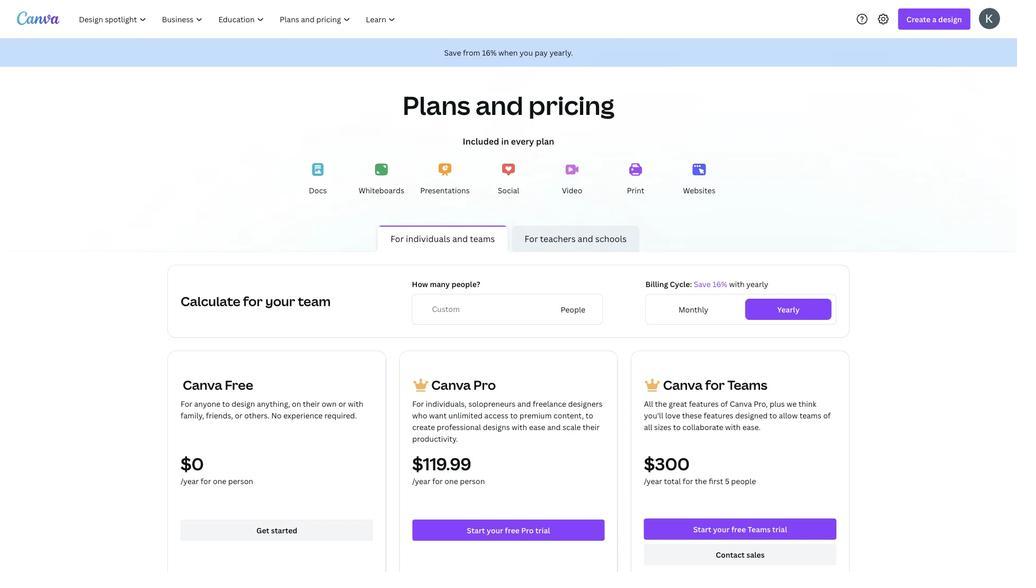 Task type: locate. For each thing, give the bounding box(es) containing it.
$0 /year for one person
[[181, 452, 253, 486]]

1 horizontal spatial design
[[939, 14, 962, 24]]

1 /year from the left
[[181, 476, 199, 486]]

free for $300
[[732, 524, 746, 534]]

option group
[[646, 294, 837, 325]]

canva
[[183, 376, 222, 394], [431, 376, 471, 394], [663, 376, 703, 394], [730, 399, 752, 409]]

total
[[664, 476, 681, 486]]

pay
[[535, 47, 548, 57]]

0 vertical spatial their
[[303, 399, 320, 409]]

for inside button
[[391, 233, 404, 245]]

2 /year from the left
[[412, 476, 431, 486]]

1 person from the left
[[228, 476, 253, 486]]

0 vertical spatial design
[[939, 14, 962, 24]]

16% left yearly at the right
[[713, 279, 727, 289]]

canva for canva for teams
[[663, 376, 703, 394]]

for teachers and schools
[[525, 233, 627, 245]]

1 horizontal spatial free
[[732, 524, 746, 534]]

for for for teachers and schools
[[525, 233, 538, 245]]

1 horizontal spatial trial
[[773, 524, 787, 534]]

and left schools
[[578, 233, 593, 245]]

1 horizontal spatial pro
[[521, 525, 534, 535]]

2 horizontal spatial your
[[713, 524, 730, 534]]

/year down $119.99
[[412, 476, 431, 486]]

teams
[[728, 376, 768, 394], [748, 524, 771, 534]]

canva inside the canva free for anyone to design anything, on their own or with family, friends, or others. no experience required.
[[183, 376, 222, 394]]

1 horizontal spatial or
[[339, 399, 346, 409]]

0 vertical spatial save
[[444, 47, 461, 57]]

1 vertical spatial their
[[583, 422, 600, 432]]

one
[[213, 476, 226, 486], [445, 476, 458, 486]]

0 vertical spatial the
[[655, 399, 667, 409]]

1 vertical spatial pro
[[521, 525, 534, 535]]

to down "plus"
[[770, 410, 777, 420]]

3 /year from the left
[[644, 476, 662, 486]]

trial inside button
[[773, 524, 787, 534]]

their up the experience
[[303, 399, 320, 409]]

calculate for your team
[[181, 293, 331, 310]]

contact
[[716, 550, 745, 560]]

content,
[[554, 410, 584, 420]]

1 vertical spatial the
[[695, 476, 707, 486]]

person inside $0 /year for one person
[[228, 476, 253, 486]]

for teachers and schools button
[[508, 226, 644, 252]]

people
[[561, 304, 586, 314]]

design inside the canva free for anyone to design anything, on their own or with family, friends, or others. no experience required.
[[232, 399, 255, 409]]

0 horizontal spatial /year
[[181, 476, 199, 486]]

you
[[520, 47, 533, 57]]

design up others.
[[232, 399, 255, 409]]

save
[[444, 47, 461, 57], [694, 279, 711, 289]]

design right a
[[939, 14, 962, 24]]

for
[[391, 233, 404, 245], [525, 233, 538, 245], [181, 399, 192, 409], [412, 399, 424, 409]]

one inside "$119.99 /year for one person"
[[445, 476, 458, 486]]

pro,
[[754, 399, 768, 409]]

with left yearly at the right
[[729, 279, 745, 289]]

their right scale at the right of page
[[583, 422, 600, 432]]

/year inside $0 /year for one person
[[181, 476, 199, 486]]

features up these
[[689, 399, 719, 409]]

for inside button
[[525, 233, 538, 245]]

teams
[[470, 233, 495, 245], [800, 410, 822, 420]]

schools
[[595, 233, 627, 245]]

1 horizontal spatial their
[[583, 422, 600, 432]]

plus
[[770, 399, 785, 409]]

free inside button
[[505, 525, 520, 535]]

start your free pro trial
[[467, 525, 550, 535]]

1 horizontal spatial one
[[445, 476, 458, 486]]

1 one from the left
[[213, 476, 226, 486]]

and right individuals
[[453, 233, 468, 245]]

to down love
[[673, 422, 681, 432]]

2 horizontal spatial /year
[[644, 476, 662, 486]]

16% right from
[[482, 47, 497, 57]]

/year left total
[[644, 476, 662, 486]]

save left from
[[444, 47, 461, 57]]

create
[[907, 14, 931, 24]]

0 horizontal spatial save
[[444, 47, 461, 57]]

start your free teams trial
[[693, 524, 787, 534]]

of down the "canva for teams"
[[721, 399, 728, 409]]

how many people?
[[412, 279, 480, 289]]

0 horizontal spatial trial
[[536, 525, 550, 535]]

1 horizontal spatial save
[[694, 279, 711, 289]]

for down $0
[[201, 476, 211, 486]]

0 horizontal spatial the
[[655, 399, 667, 409]]

with left ease.
[[725, 422, 741, 432]]

0 horizontal spatial pro
[[474, 376, 496, 394]]

to down designers
[[586, 410, 593, 420]]

1 vertical spatial design
[[232, 399, 255, 409]]

freelance
[[533, 399, 566, 409]]

for inside for individuals, solopreneurs and freelance designers who want unlimited access to premium content, to create professional designs with ease and scale their productivity.
[[412, 399, 424, 409]]

0 horizontal spatial 16%
[[482, 47, 497, 57]]

0 vertical spatial features
[[689, 399, 719, 409]]

or
[[339, 399, 346, 409], [235, 410, 243, 420]]

or left others.
[[235, 410, 243, 420]]

for individuals, solopreneurs and freelance designers who want unlimited access to premium content, to create professional designs with ease and scale their productivity.
[[412, 399, 603, 444]]

pro inside start your free pro trial button
[[521, 525, 534, 535]]

allow
[[779, 410, 798, 420]]

your inside button
[[487, 525, 503, 535]]

their inside for individuals, solopreneurs and freelance designers who want unlimited access to premium content, to create professional designs with ease and scale their productivity.
[[583, 422, 600, 432]]

$119.99
[[412, 452, 471, 476]]

for
[[243, 293, 263, 310], [705, 376, 725, 394], [201, 476, 211, 486], [432, 476, 443, 486], [683, 476, 693, 486]]

free
[[732, 524, 746, 534], [505, 525, 520, 535]]

/year
[[181, 476, 199, 486], [412, 476, 431, 486], [644, 476, 662, 486]]

the right all
[[655, 399, 667, 409]]

1 horizontal spatial start
[[693, 524, 712, 534]]

teams up pro,
[[728, 376, 768, 394]]

0 vertical spatial of
[[721, 399, 728, 409]]

trial
[[773, 524, 787, 534], [536, 525, 550, 535]]

experience
[[283, 410, 323, 420]]

canva inside all the great features of canva pro, plus we think you'll love these features designed to allow teams of all sizes to collaborate with ease.
[[730, 399, 752, 409]]

person inside "$119.99 /year for one person"
[[460, 476, 485, 486]]

your inside button
[[713, 524, 730, 534]]

create a design button
[[898, 8, 971, 30]]

teams up 'people?'
[[470, 233, 495, 245]]

0 horizontal spatial your
[[265, 293, 295, 310]]

canva up designed
[[730, 399, 752, 409]]

0 vertical spatial or
[[339, 399, 346, 409]]

/year down $0
[[181, 476, 199, 486]]

for left the teachers
[[525, 233, 538, 245]]

plans
[[403, 87, 470, 122]]

0 horizontal spatial one
[[213, 476, 226, 486]]

1 horizontal spatial the
[[695, 476, 707, 486]]

0 horizontal spatial design
[[232, 399, 255, 409]]

for for for individuals and teams
[[391, 233, 404, 245]]

1 horizontal spatial 16%
[[713, 279, 727, 289]]

teams up sales
[[748, 524, 771, 534]]

trial inside button
[[536, 525, 550, 535]]

the inside all the great features of canva pro, plus we think you'll love these features designed to allow teams of all sizes to collaborate with ease.
[[655, 399, 667, 409]]

save right the cycle: on the right
[[694, 279, 711, 289]]

contact sales button
[[644, 544, 837, 565]]

for up who
[[412, 399, 424, 409]]

one for $0
[[213, 476, 226, 486]]

plan
[[536, 136, 554, 147]]

to up friends,
[[222, 399, 230, 409]]

person
[[228, 476, 253, 486], [460, 476, 485, 486]]

for down $119.99
[[432, 476, 443, 486]]

1 vertical spatial teams
[[748, 524, 771, 534]]

their inside the canva free for anyone to design anything, on their own or with family, friends, or others. no experience required.
[[303, 399, 320, 409]]

save inside for individuals and teams tab panel
[[694, 279, 711, 289]]

1 vertical spatial save
[[694, 279, 711, 289]]

0 horizontal spatial of
[[721, 399, 728, 409]]

to
[[222, 399, 230, 409], [510, 410, 518, 420], [586, 410, 593, 420], [770, 410, 777, 420], [673, 422, 681, 432]]

person for $119.99
[[460, 476, 485, 486]]

1 vertical spatial 16%
[[713, 279, 727, 289]]

/year inside "$119.99 /year for one person"
[[412, 476, 431, 486]]

of right the "allow"
[[823, 410, 831, 420]]

for right total
[[683, 476, 693, 486]]

canva up anyone
[[183, 376, 222, 394]]

and up in at the top
[[476, 87, 523, 122]]

teachers
[[540, 233, 576, 245]]

for for for individuals, solopreneurs and freelance designers who want unlimited access to premium content, to create professional designs with ease and scale their productivity.
[[412, 399, 424, 409]]

pricing
[[529, 87, 615, 122]]

1 horizontal spatial your
[[487, 525, 503, 535]]

top level navigation element
[[72, 8, 405, 30]]

1 horizontal spatial /year
[[412, 476, 431, 486]]

required.
[[325, 410, 357, 420]]

design inside create a design dropdown button
[[939, 14, 962, 24]]

start inside button
[[467, 525, 485, 535]]

included in every plan
[[463, 136, 554, 147]]

2 one from the left
[[445, 476, 458, 486]]

0 vertical spatial teams
[[728, 376, 768, 394]]

1 horizontal spatial person
[[460, 476, 485, 486]]

or up required.
[[339, 399, 346, 409]]

1 horizontal spatial teams
[[800, 410, 822, 420]]

1 vertical spatial of
[[823, 410, 831, 420]]

0 horizontal spatial person
[[228, 476, 253, 486]]

/year inside '$300 /year total for the first 5 people'
[[644, 476, 662, 486]]

1 vertical spatial teams
[[800, 410, 822, 420]]

your for $119.99
[[487, 525, 503, 535]]

free for $119.99
[[505, 525, 520, 535]]

all
[[644, 399, 653, 409]]

free inside button
[[732, 524, 746, 534]]

$119.99 /year for one person
[[412, 452, 485, 486]]

0 horizontal spatial their
[[303, 399, 320, 409]]

these
[[682, 410, 702, 420]]

people
[[731, 476, 756, 486]]

features up collaborate at the right bottom of the page
[[704, 410, 734, 420]]

0 horizontal spatial start
[[467, 525, 485, 535]]

start inside button
[[693, 524, 712, 534]]

anyone
[[194, 399, 220, 409]]

professional
[[437, 422, 481, 432]]

0 vertical spatial teams
[[470, 233, 495, 245]]

0 horizontal spatial teams
[[470, 233, 495, 245]]

for inside the canva free for anyone to design anything, on their own or with family, friends, or others. no experience required.
[[181, 399, 192, 409]]

of
[[721, 399, 728, 409], [823, 410, 831, 420]]

canva up individuals,
[[431, 376, 471, 394]]

with left "ease"
[[512, 422, 527, 432]]

for right calculate
[[243, 293, 263, 310]]

monthly
[[679, 304, 709, 314]]

with up required.
[[348, 399, 363, 409]]

and inside button
[[578, 233, 593, 245]]

person for $0
[[228, 476, 253, 486]]

own
[[322, 399, 337, 409]]

2 person from the left
[[460, 476, 485, 486]]

on
[[292, 399, 301, 409]]

for up "family,"
[[181, 399, 192, 409]]

many
[[430, 279, 450, 289]]

for left individuals
[[391, 233, 404, 245]]

productivity.
[[412, 434, 458, 444]]

designers
[[568, 399, 603, 409]]

pro
[[474, 376, 496, 394], [521, 525, 534, 535]]

the left first
[[695, 476, 707, 486]]

option group containing monthly
[[646, 294, 837, 325]]

included
[[463, 136, 499, 147]]

teams down think
[[800, 410, 822, 420]]

social
[[498, 185, 519, 195]]

0 horizontal spatial free
[[505, 525, 520, 535]]

all the great features of canva pro, plus we think you'll love these features designed to allow teams of all sizes to collaborate with ease.
[[644, 399, 831, 432]]

one inside $0 /year for one person
[[213, 476, 226, 486]]

1 vertical spatial or
[[235, 410, 243, 420]]

canva up great
[[663, 376, 703, 394]]



Task type: describe. For each thing, give the bounding box(es) containing it.
scale
[[563, 422, 581, 432]]

teams inside all the great features of canva pro, plus we think you'll love these features designed to allow teams of all sizes to collaborate with ease.
[[800, 410, 822, 420]]

all
[[644, 422, 653, 432]]

access
[[484, 410, 509, 420]]

teams inside button
[[470, 233, 495, 245]]

5
[[725, 476, 730, 486]]

individuals,
[[426, 399, 467, 409]]

0 horizontal spatial or
[[235, 410, 243, 420]]

1 horizontal spatial of
[[823, 410, 831, 420]]

when
[[499, 47, 518, 57]]

for inside '$300 /year total for the first 5 people'
[[683, 476, 693, 486]]

others.
[[244, 410, 270, 420]]

to inside the canva free for anyone to design anything, on their own or with family, friends, or others. no experience required.
[[222, 399, 230, 409]]

family,
[[181, 410, 204, 420]]

friends,
[[206, 410, 233, 420]]

/year for $119.99
[[412, 476, 431, 486]]

$300
[[644, 452, 690, 476]]

option group inside for individuals and teams tab panel
[[646, 294, 837, 325]]

with inside for individuals, solopreneurs and freelance designers who want unlimited access to premium content, to create professional designs with ease and scale their productivity.
[[512, 422, 527, 432]]

print
[[627, 185, 645, 195]]

with inside the canva free for anyone to design anything, on their own or with family, friends, or others. no experience required.
[[348, 399, 363, 409]]

presentations
[[420, 185, 470, 195]]

collaborate
[[683, 422, 724, 432]]

calculate
[[181, 293, 240, 310]]

and inside button
[[453, 233, 468, 245]]

$0
[[181, 452, 204, 476]]

sales
[[747, 550, 765, 560]]

get started button
[[181, 520, 373, 541]]

team
[[298, 293, 331, 310]]

first
[[709, 476, 723, 486]]

docs
[[309, 185, 327, 195]]

ease
[[529, 422, 546, 432]]

canva for teams
[[663, 376, 768, 394]]

and up the premium
[[518, 399, 531, 409]]

to right the access
[[510, 410, 518, 420]]

save from 16% when you pay yearly.
[[444, 47, 573, 57]]

16% inside for individuals and teams tab panel
[[713, 279, 727, 289]]

start for $300
[[693, 524, 712, 534]]

in
[[501, 136, 509, 147]]

0 vertical spatial pro
[[474, 376, 496, 394]]

whiteboards
[[359, 185, 404, 195]]

free
[[225, 376, 253, 394]]

ease.
[[743, 422, 761, 432]]

want
[[429, 410, 447, 420]]

trial for $300
[[773, 524, 787, 534]]

with inside all the great features of canva pro, plus we think you'll love these features designed to allow teams of all sizes to collaborate with ease.
[[725, 422, 741, 432]]

canva pro
[[431, 376, 496, 394]]

0 vertical spatial 16%
[[482, 47, 497, 57]]

get
[[256, 525, 269, 535]]

start your free pro trial button
[[412, 520, 605, 541]]

for inside "$119.99 /year for one person"
[[432, 476, 443, 486]]

plans and pricing
[[403, 87, 615, 122]]

video
[[562, 185, 582, 195]]

solopreneurs
[[468, 399, 516, 409]]

create
[[412, 422, 435, 432]]

your for $300
[[713, 524, 730, 534]]

every
[[511, 136, 534, 147]]

no
[[271, 410, 282, 420]]

canva for canva pro
[[431, 376, 471, 394]]

you'll
[[644, 410, 664, 420]]

teams inside button
[[748, 524, 771, 534]]

/year for $0
[[181, 476, 199, 486]]

premium
[[520, 410, 552, 420]]

for individuals and teams
[[391, 233, 495, 245]]

yearly
[[747, 279, 769, 289]]

a
[[933, 14, 937, 24]]

trial for $119.99
[[536, 525, 550, 535]]

yearly.
[[550, 47, 573, 57]]

unlimited
[[449, 410, 483, 420]]

$300 /year total for the first 5 people
[[644, 452, 756, 486]]

contact sales
[[716, 550, 765, 560]]

individuals
[[406, 233, 450, 245]]

the inside '$300 /year total for the first 5 people'
[[695, 476, 707, 486]]

for individuals and teams tab panel
[[0, 265, 1017, 572]]

for inside $0 /year for one person
[[201, 476, 211, 486]]

How many people? text field
[[432, 304, 550, 315]]

start for $119.99
[[467, 525, 485, 535]]

and right "ease"
[[547, 422, 561, 432]]

designs
[[483, 422, 510, 432]]

canva for canva free for anyone to design anything, on their own or with family, friends, or others. no experience required.
[[183, 376, 222, 394]]

for up all the great features of canva pro, plus we think you'll love these features designed to allow teams of all sizes to collaborate with ease.
[[705, 376, 725, 394]]

one for $119.99
[[445, 476, 458, 486]]

people?
[[452, 279, 480, 289]]

create a design
[[907, 14, 962, 24]]

started
[[271, 525, 297, 535]]

yearly
[[777, 304, 800, 314]]

who
[[412, 410, 427, 420]]

we
[[787, 399, 797, 409]]

1 vertical spatial features
[[704, 410, 734, 420]]

sizes
[[654, 422, 671, 432]]

for individuals and teams button
[[374, 226, 512, 252]]

billing
[[646, 279, 668, 289]]

how
[[412, 279, 428, 289]]

designed
[[735, 410, 768, 420]]

kendall parks image
[[979, 8, 1000, 29]]

start your free teams trial button
[[644, 519, 837, 540]]

great
[[669, 399, 687, 409]]

think
[[799, 399, 817, 409]]

get started
[[256, 525, 297, 535]]

from
[[463, 47, 480, 57]]

anything,
[[257, 399, 290, 409]]

canva free for anyone to design anything, on their own or with family, friends, or others. no experience required.
[[181, 376, 363, 420]]



Task type: vqa. For each thing, say whether or not it's contained in the screenshot.
Included in every plan at top
yes



